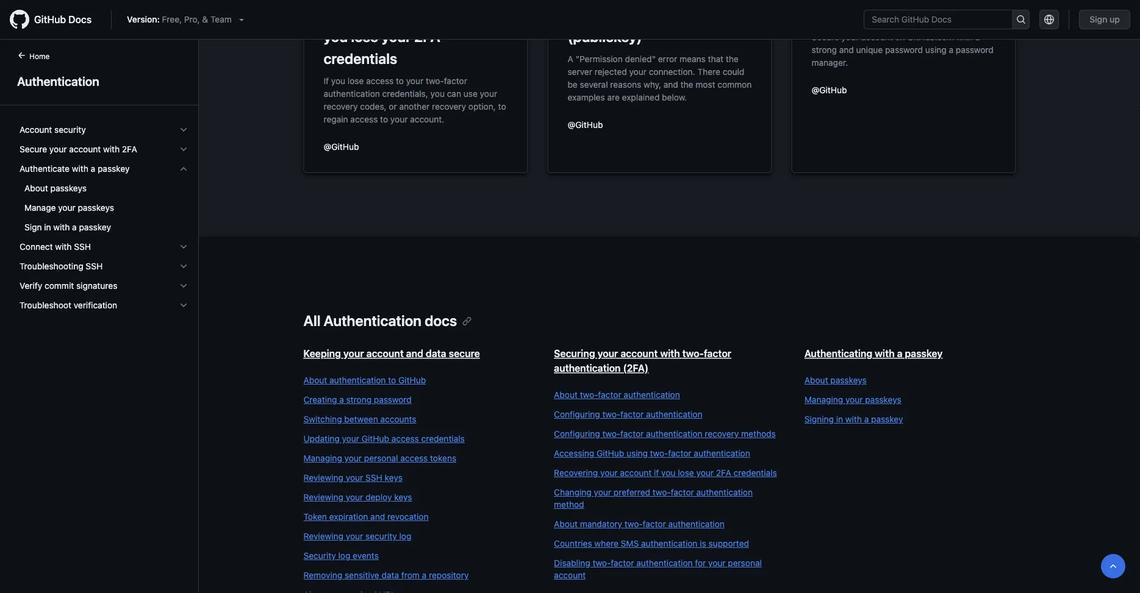Task type: vqa. For each thing, say whether or not it's contained in the screenshot.
the bottom by
no



Task type: describe. For each thing, give the bounding box(es) containing it.
a down github.com
[[949, 45, 954, 55]]

authenticate with a passkey
[[20, 164, 130, 174]]

access down codes, at the left
[[350, 114, 378, 124]]

troubleshoot verification
[[20, 300, 117, 311]]

account security button
[[15, 120, 193, 140]]

home link
[[12, 51, 69, 63]]

docs
[[68, 14, 92, 25]]

unique
[[856, 45, 883, 55]]

credentials,
[[382, 88, 428, 99]]

a up managing your passkeys link
[[897, 348, 903, 360]]

managing your passkeys link
[[805, 394, 1031, 406]]

server
[[568, 66, 592, 77]]

managing for managing your personal access tokens
[[304, 454, 342, 464]]

log inside security log events link
[[338, 551, 350, 561]]

authenticate with a passkey button
[[15, 159, 193, 179]]

creating a strong password link
[[304, 394, 530, 406]]

a up unique
[[872, 6, 880, 23]]

tokens
[[430, 454, 456, 464]]

two- inside if you lose access to your two-factor authentication credentials, you can use your recovery codes, or another recovery option, to regain access to your account.
[[426, 76, 444, 86]]

1 vertical spatial if
[[654, 468, 659, 478]]

a down 'managing your passkeys'
[[864, 415, 869, 425]]

disabling
[[554, 559, 590, 569]]

error: permission denied (publickey)
[[568, 6, 729, 45]]

password up github.com
[[929, 6, 994, 23]]

and inside the secure your account on github.com with a strong and unique password using a password manager.
[[839, 45, 854, 55]]

security log events
[[304, 551, 379, 561]]

factor inside "configuring two-factor authentication recovery methods" link
[[621, 429, 644, 439]]

secure your account on github.com with a strong and unique password using a password manager.
[[812, 32, 994, 67]]

about passkeys inside authenticate with a passkey "element"
[[24, 183, 87, 193]]

manage your passkeys link
[[15, 198, 193, 218]]

authentication inside disabling two-factor authentication for your personal account
[[636, 559, 693, 569]]

0 horizontal spatial recovery
[[324, 101, 358, 111]]

expiration
[[329, 512, 368, 522]]

sc 9kayk9 0 image for authenticate with a passkey
[[179, 164, 189, 174]]

events
[[353, 551, 379, 561]]

securing your account with two-factor authentication (2fa) link
[[554, 348, 732, 374]]

authentication inside the changing your preferred two-factor authentication method
[[696, 488, 753, 498]]

reviewing for reviewing your security log
[[304, 532, 343, 542]]

accounts
[[380, 415, 416, 425]]

strong inside the secure your account on github.com with a strong and unique password using a password manager.
[[812, 45, 837, 55]]

and up about authentication to github link
[[406, 348, 423, 360]]

passkeys up manage your passkeys
[[50, 183, 87, 193]]

1 horizontal spatial authentication
[[324, 312, 422, 329]]

@github for creating a strong password
[[812, 85, 847, 95]]

two- down configuring two-factor authentication
[[602, 429, 621, 439]]

sign in with a passkey
[[24, 222, 111, 232]]

common
[[718, 79, 752, 89]]

method
[[554, 500, 584, 510]]

sc 9kayk9 0 image for troubleshoot verification
[[179, 301, 189, 311]]

are
[[607, 92, 620, 102]]

your inside 'link'
[[342, 434, 359, 444]]

search image
[[1016, 15, 1026, 24]]

account
[[20, 125, 52, 135]]

1 horizontal spatial creating a strong password
[[812, 6, 994, 23]]

with right the "authenticating"
[[875, 348, 895, 360]]

changing your preferred two-factor authentication method link
[[554, 487, 780, 511]]

use
[[464, 88, 478, 99]]

a up switching between accounts
[[339, 395, 344, 405]]

1 vertical spatial recovering
[[554, 468, 598, 478]]

reviewing for reviewing your deploy keys
[[304, 493, 343, 503]]

countries where sms authentication is supported link
[[554, 538, 780, 550]]

1 vertical spatial creating
[[304, 395, 337, 405]]

1 horizontal spatial 2fa
[[414, 28, 440, 45]]

changing
[[554, 488, 592, 498]]

connect with ssh button
[[15, 237, 193, 257]]

and down deploy
[[370, 512, 385, 522]]

removing sensitive data from a repository link
[[304, 570, 530, 582]]

keeping your account and data secure link
[[304, 348, 480, 360]]

you right the if on the left top of the page
[[331, 76, 345, 86]]

select language: current language is english image
[[1045, 15, 1054, 24]]

error:
[[568, 6, 604, 23]]

two- down securing on the bottom
[[580, 390, 598, 400]]

0 vertical spatial data
[[426, 348, 446, 360]]

authentication inside if you lose access to your two-factor authentication credentials, you can use your recovery codes, or another recovery option, to regain access to your account.
[[324, 88, 380, 99]]

your inside the secure your account on github.com with a strong and unique password using a password manager.
[[842, 32, 859, 42]]

where
[[594, 539, 619, 549]]

github docs link
[[10, 10, 101, 29]]

a inside dropdown button
[[91, 164, 95, 174]]

token expiration and revocation link
[[304, 511, 530, 523]]

two- inside the changing your preferred two-factor authentication method
[[653, 488, 671, 498]]

passkeys up 'managing your passkeys'
[[831, 376, 867, 386]]

another
[[399, 101, 430, 111]]

reviewing your deploy keys link
[[304, 492, 530, 504]]

a down manage your passkeys
[[72, 222, 77, 232]]

accessing
[[554, 449, 594, 459]]

factor inside disabling two-factor authentication for your personal account
[[611, 559, 634, 569]]

0 vertical spatial recovering your account if you lose your 2fa credentials
[[324, 6, 500, 67]]

verify
[[20, 281, 42, 291]]

0 horizontal spatial credentials
[[324, 50, 397, 67]]

about authentication to github link
[[304, 375, 530, 387]]

switching between accounts
[[304, 415, 416, 425]]

managing your personal access tokens link
[[304, 453, 530, 465]]

updating
[[304, 434, 340, 444]]

password down the search github docs search box
[[956, 45, 994, 55]]

to up the credentials,
[[396, 76, 404, 86]]

with inside the secure your account on github.com with a strong and unique password using a password manager.
[[957, 32, 973, 42]]

be
[[568, 79, 578, 89]]

with inside dropdown button
[[72, 164, 88, 174]]

using inside 'link'
[[627, 449, 648, 459]]

revocation
[[387, 512, 429, 522]]

commit
[[45, 281, 74, 291]]

supported
[[709, 539, 749, 549]]

your inside securing your account with two-factor authentication (2fa)
[[598, 348, 618, 360]]

access for github
[[392, 434, 419, 444]]

2 vertical spatial lose
[[678, 468, 694, 478]]

changing your preferred two-factor authentication method
[[554, 488, 753, 510]]

passkey inside dropdown button
[[98, 164, 130, 174]]

accessing github using two-factor authentication link
[[554, 448, 780, 460]]

account.
[[410, 114, 444, 124]]

secure for secure your account on github.com with a strong and unique password using a password manager.
[[812, 32, 839, 42]]

@github for error: permission denied (publickey)
[[568, 120, 603, 130]]

github right accessing
[[597, 449, 624, 459]]

you inside recovering your account if you lose your 2fa credentials
[[324, 28, 348, 45]]

codes,
[[360, 101, 387, 111]]

sensitive
[[345, 571, 379, 581]]

about authentication to github
[[304, 376, 426, 386]]

configuring for configuring two-factor authentication
[[554, 410, 600, 420]]

1 horizontal spatial about passkeys
[[805, 376, 867, 386]]

about mandatory two-factor authentication
[[554, 519, 725, 530]]

security inside dropdown button
[[54, 125, 86, 135]]

recovering your account if you lose your 2fa credentials link
[[554, 467, 780, 480]]

authentication down about mandatory two-factor authentication link
[[641, 539, 698, 549]]

disabling two-factor authentication for your personal account link
[[554, 558, 780, 582]]

could
[[723, 66, 745, 77]]

signing in with a passkey
[[805, 415, 903, 425]]

sign up link
[[1079, 10, 1130, 29]]

passkeys up signing in with a passkey
[[865, 395, 902, 405]]

0 horizontal spatial the
[[681, 79, 693, 89]]

disabling two-factor authentication for your personal account
[[554, 559, 762, 581]]

to right option,
[[498, 101, 506, 111]]

ssh for connect with ssh
[[74, 242, 91, 252]]

factor inside securing your account with two-factor authentication (2fa)
[[704, 348, 732, 360]]

troubleshooting
[[20, 261, 83, 271]]

two- inside 'link'
[[650, 449, 668, 459]]

methods
[[741, 429, 776, 439]]

all authentication docs link
[[304, 312, 472, 329]]

access for personal
[[400, 454, 428, 464]]

0 vertical spatial strong
[[883, 6, 926, 23]]

passkey down managing your passkeys link
[[871, 415, 903, 425]]

reviewing your deploy keys
[[304, 493, 412, 503]]

team
[[210, 14, 232, 24]]

personal inside disabling two-factor authentication for your personal account
[[728, 559, 762, 569]]

passkey up managing your passkeys link
[[905, 348, 943, 360]]

authentication down configuring two-factor authentication "link"
[[646, 429, 703, 439]]

verify commit signatures button
[[15, 276, 193, 296]]

account inside the secure your account on github.com with a strong and unique password using a password manager.
[[861, 32, 893, 42]]

verify commit signatures
[[20, 281, 117, 291]]

authentication inside 'link'
[[694, 449, 750, 459]]

in for sign
[[44, 222, 51, 232]]

with inside securing your account with two-factor authentication (2fa)
[[660, 348, 680, 360]]

or
[[389, 101, 397, 111]]

if
[[324, 76, 329, 86]]

can
[[447, 88, 461, 99]]

signing in with a passkey link
[[805, 414, 1031, 426]]

secure your account with 2fa button
[[15, 140, 193, 159]]

manage
[[24, 203, 56, 213]]

security log events link
[[304, 550, 530, 563]]

github up creating a strong password link on the left of page
[[398, 376, 426, 386]]

a right from
[[422, 571, 427, 581]]

0 horizontal spatial creating a strong password
[[304, 395, 412, 405]]

your inside authenticate with a passkey "element"
[[58, 203, 76, 213]]

signatures
[[76, 281, 117, 291]]

and inside a "permission denied" error means that the server rejected your connection. there could be several reasons why, and the most common examples are explained below.
[[664, 79, 678, 89]]

if you lose access to your two-factor authentication credentials, you can use your recovery codes, or another recovery option, to regain access to your account.
[[324, 76, 506, 124]]

authentication element
[[0, 49, 199, 592]]

reviewing your ssh keys
[[304, 473, 403, 483]]

pro,
[[184, 14, 200, 24]]



Task type: locate. For each thing, give the bounding box(es) containing it.
1 horizontal spatial recovery
[[432, 101, 466, 111]]

if inside recovering your account if you lose your 2fa credentials
[[491, 6, 500, 23]]

0 vertical spatial log
[[399, 532, 411, 542]]

sign in with a passkey link
[[15, 218, 193, 237]]

1 vertical spatial log
[[338, 551, 350, 561]]

1 vertical spatial ssh
[[86, 261, 103, 271]]

1 vertical spatial 2fa
[[122, 144, 137, 154]]

sc 9kayk9 0 image for connect with ssh
[[179, 242, 189, 252]]

personal down supported
[[728, 559, 762, 569]]

1 horizontal spatial strong
[[812, 45, 837, 55]]

reviewing up "security"
[[304, 532, 343, 542]]

with up about two-factor authentication link at the bottom
[[660, 348, 680, 360]]

0 horizontal spatial data
[[382, 571, 399, 581]]

2 sc 9kayk9 0 image from the top
[[179, 242, 189, 252]]

access up codes, at the left
[[366, 76, 394, 86]]

verification
[[74, 300, 117, 311]]

2 vertical spatial sc 9kayk9 0 image
[[179, 281, 189, 291]]

lose inside recovering your account if you lose your 2fa credentials
[[351, 28, 378, 45]]

countries where sms authentication is supported
[[554, 539, 749, 549]]

troubleshoot
[[20, 300, 71, 311]]

configuring for configuring two-factor authentication recovery methods
[[554, 429, 600, 439]]

creating up switching at the left bottom of page
[[304, 395, 337, 405]]

0 horizontal spatial managing
[[304, 454, 342, 464]]

access for lose
[[366, 76, 394, 86]]

factor inside about mandatory two-factor authentication link
[[643, 519, 666, 530]]

about for authenticating with a passkey
[[805, 376, 828, 386]]

a "permission denied" error means that the server rejected your connection. there could be several reasons why, and the most common examples are explained below.
[[568, 54, 752, 102]]

about for keeping your account and data secure
[[304, 376, 327, 386]]

0 horizontal spatial security
[[54, 125, 86, 135]]

1 authenticate with a passkey element from the top
[[10, 159, 198, 237]]

you
[[324, 28, 348, 45], [331, 76, 345, 86], [431, 88, 445, 99], [661, 468, 676, 478]]

secure your account with 2fa
[[20, 144, 137, 154]]

ssh
[[74, 242, 91, 252], [86, 261, 103, 271], [365, 473, 382, 483]]

about inside about two-factor authentication link
[[554, 390, 578, 400]]

0 vertical spatial lose
[[351, 28, 378, 45]]

github docs
[[34, 14, 92, 25]]

1 vertical spatial the
[[681, 79, 693, 89]]

0 horizontal spatial strong
[[346, 395, 372, 405]]

access inside 'link'
[[392, 434, 419, 444]]

0 vertical spatial if
[[491, 6, 500, 23]]

1 horizontal spatial data
[[426, 348, 446, 360]]

about passkeys link for manage your passkeys link
[[15, 179, 193, 198]]

factor inside if you lose access to your two-factor authentication credentials, you can use your recovery codes, or another recovery option, to regain access to your account.
[[444, 76, 467, 86]]

4 sc 9kayk9 0 image from the top
[[179, 301, 189, 311]]

authentication down methods
[[694, 449, 750, 459]]

1 horizontal spatial the
[[726, 54, 739, 64]]

1 horizontal spatial recovering your account if you lose your 2fa credentials
[[554, 468, 777, 478]]

credentials up the if on the left top of the page
[[324, 50, 397, 67]]

security up secure your account with 2fa
[[54, 125, 86, 135]]

log
[[399, 532, 411, 542], [338, 551, 350, 561]]

your inside the changing your preferred two-factor authentication method
[[594, 488, 611, 498]]

secure
[[812, 32, 839, 42], [20, 144, 47, 154]]

sc 9kayk9 0 image inside verify commit signatures dropdown button
[[179, 281, 189, 291]]

keeping
[[304, 348, 341, 360]]

password down "on"
[[885, 45, 923, 55]]

1 horizontal spatial creating
[[812, 6, 869, 23]]

about up manage
[[24, 183, 48, 193]]

is
[[700, 539, 706, 549]]

keys inside reviewing your deploy keys link
[[394, 493, 412, 503]]

1 vertical spatial secure
[[20, 144, 47, 154]]

authentication up keeping your account and data secure
[[324, 312, 422, 329]]

below.
[[662, 92, 687, 102]]

ssh up signatures
[[86, 261, 103, 271]]

version: free, pro, & team
[[127, 14, 232, 24]]

keys for reviewing your deploy keys
[[394, 493, 412, 503]]

two- inside "link"
[[602, 410, 621, 420]]

keys down managing your personal access tokens
[[385, 473, 403, 483]]

0 vertical spatial about passkeys
[[24, 183, 87, 193]]

you down "accessing github using two-factor authentication" 'link'
[[661, 468, 676, 478]]

sms
[[621, 539, 639, 549]]

1 horizontal spatial log
[[399, 532, 411, 542]]

about inside authenticate with a passkey "element"
[[24, 183, 48, 193]]

the
[[726, 54, 739, 64], [681, 79, 693, 89]]

1 horizontal spatial in
[[836, 415, 843, 425]]

2 vertical spatial reviewing
[[304, 532, 343, 542]]

factor inside the changing your preferred two-factor authentication method
[[671, 488, 694, 498]]

2 sc 9kayk9 0 image from the top
[[179, 164, 189, 174]]

authenticating
[[805, 348, 873, 360]]

reviewing for reviewing your ssh keys
[[304, 473, 343, 483]]

authentication up switching between accounts
[[330, 376, 386, 386]]

data left 'secure'
[[426, 348, 446, 360]]

creating a strong password up "on"
[[812, 6, 994, 23]]

recovery
[[324, 101, 358, 111], [432, 101, 466, 111], [705, 429, 739, 439]]

0 vertical spatial recovering
[[324, 6, 398, 23]]

1 sc 9kayk9 0 image from the top
[[179, 125, 189, 135]]

1 horizontal spatial about passkeys link
[[805, 375, 1031, 387]]

keys up revocation
[[394, 493, 412, 503]]

sc 9kayk9 0 image inside secure your account with 2fa dropdown button
[[179, 145, 189, 154]]

None search field
[[864, 10, 1030, 29]]

0 vertical spatial the
[[726, 54, 739, 64]]

two- inside securing your account with two-factor authentication (2fa)
[[683, 348, 704, 360]]

security down token expiration and revocation
[[365, 532, 397, 542]]

manage your passkeys
[[24, 203, 114, 213]]

sc 9kayk9 0 image inside "authenticate with a passkey" dropdown button
[[179, 164, 189, 174]]

1 horizontal spatial recovering
[[554, 468, 598, 478]]

1 vertical spatial about passkeys link
[[805, 375, 1031, 387]]

github up managing your personal access tokens
[[362, 434, 389, 444]]

about passkeys up 'managing your passkeys'
[[805, 376, 867, 386]]

3 reviewing from the top
[[304, 532, 343, 542]]

1 configuring from the top
[[554, 410, 600, 420]]

strong up "on"
[[883, 6, 926, 23]]

regain
[[324, 114, 348, 124]]

triangle down image
[[237, 15, 246, 24]]

authentication down home link
[[17, 74, 99, 88]]

scroll to top image
[[1109, 562, 1118, 572]]

0 vertical spatial using
[[925, 45, 947, 55]]

0 horizontal spatial sign
[[24, 222, 42, 232]]

sc 9kayk9 0 image for secure your account with 2fa
[[179, 145, 189, 154]]

configuring
[[554, 410, 600, 420], [554, 429, 600, 439]]

tooltip
[[1101, 555, 1126, 579]]

1 vertical spatial strong
[[812, 45, 837, 55]]

(publickey)
[[568, 28, 642, 45]]

Search GitHub Docs search field
[[865, 10, 1012, 29]]

configuring inside configuring two-factor authentication "link"
[[554, 410, 600, 420]]

3 sc 9kayk9 0 image from the top
[[179, 262, 189, 271]]

0 vertical spatial about passkeys link
[[15, 179, 193, 198]]

authenticating with a passkey
[[805, 348, 943, 360]]

authentication up is at bottom right
[[668, 519, 725, 530]]

authenticate with a passkey element containing about passkeys
[[10, 179, 198, 237]]

authentication up configuring two-factor authentication "link"
[[624, 390, 680, 400]]

reviewing down updating
[[304, 473, 343, 483]]

secure for secure your account with 2fa
[[20, 144, 47, 154]]

authenticate
[[20, 164, 70, 174]]

1 vertical spatial authentication
[[324, 312, 422, 329]]

using down github.com
[[925, 45, 947, 55]]

about inside about authentication to github link
[[304, 376, 327, 386]]

account inside securing your account with two-factor authentication (2fa)
[[621, 348, 658, 360]]

0 vertical spatial security
[[54, 125, 86, 135]]

credentials down methods
[[734, 468, 777, 478]]

explained
[[622, 92, 660, 102]]

switching
[[304, 415, 342, 425]]

recovering your account if you lose your 2fa credentials up the credentials,
[[324, 6, 500, 67]]

account inside dropdown button
[[69, 144, 101, 154]]

credentials inside updating your github access credentials 'link'
[[421, 434, 465, 444]]

1 vertical spatial data
[[382, 571, 399, 581]]

0 horizontal spatial log
[[338, 551, 350, 561]]

a down the search github docs search box
[[975, 32, 980, 42]]

sc 9kayk9 0 image inside "troubleshooting ssh" dropdown button
[[179, 262, 189, 271]]

data inside removing sensitive data from a repository link
[[382, 571, 399, 581]]

authentication inside securing your account with two-factor authentication (2fa)
[[554, 363, 621, 374]]

2 horizontal spatial @github
[[812, 85, 847, 95]]

two- down configuring two-factor authentication recovery methods
[[650, 449, 668, 459]]

personal down updating your github access credentials
[[364, 454, 398, 464]]

1 horizontal spatial secure
[[812, 32, 839, 42]]

2fa inside dropdown button
[[122, 144, 137, 154]]

0 horizontal spatial @github
[[324, 142, 359, 152]]

1 horizontal spatial credentials
[[421, 434, 465, 444]]

two- up sms
[[625, 519, 643, 530]]

troubleshooting ssh button
[[15, 257, 193, 276]]

1 reviewing from the top
[[304, 473, 343, 483]]

there
[[698, 66, 720, 77]]

1 sc 9kayk9 0 image from the top
[[179, 145, 189, 154]]

ssh up deploy
[[365, 473, 382, 483]]

recovering
[[324, 6, 398, 23], [554, 468, 598, 478]]

in right signing
[[836, 415, 843, 425]]

with up troubleshooting ssh at the left of the page
[[55, 242, 72, 252]]

recovering your account if you lose your 2fa credentials
[[324, 6, 500, 67], [554, 468, 777, 478]]

removing
[[304, 571, 342, 581]]

1 vertical spatial about passkeys
[[805, 376, 867, 386]]

2 horizontal spatial 2fa
[[716, 468, 731, 478]]

0 horizontal spatial 2fa
[[122, 144, 137, 154]]

0 vertical spatial keys
[[385, 473, 403, 483]]

troubleshooting ssh
[[20, 261, 103, 271]]

two- down about two-factor authentication
[[602, 410, 621, 420]]

0 vertical spatial ssh
[[74, 242, 91, 252]]

securing your account with two-factor authentication (2fa)
[[554, 348, 732, 374]]

with down 'managing your passkeys'
[[846, 415, 862, 425]]

denied"
[[625, 54, 656, 64]]

two- inside disabling two-factor authentication for your personal account
[[593, 559, 611, 569]]

if
[[491, 6, 500, 23], [654, 468, 659, 478]]

secure
[[449, 348, 480, 360]]

0 vertical spatial @github
[[812, 85, 847, 95]]

that
[[708, 54, 724, 64]]

@github down manager.
[[812, 85, 847, 95]]

sc 9kayk9 0 image
[[179, 125, 189, 135], [179, 164, 189, 174], [179, 281, 189, 291]]

recovering inside recovering your account if you lose your 2fa credentials
[[324, 6, 398, 23]]

countries
[[554, 539, 592, 549]]

"permission
[[576, 54, 623, 64]]

access down updating your github access credentials 'link'
[[400, 454, 428, 464]]

and down connection.
[[664, 79, 678, 89]]

configuring two-factor authentication link
[[554, 409, 780, 421]]

sc 9kayk9 0 image inside account security dropdown button
[[179, 125, 189, 135]]

@github for recovering your account if you lose your 2fa credentials
[[324, 142, 359, 152]]

2 vertical spatial strong
[[346, 395, 372, 405]]

keeping your account and data secure
[[304, 348, 480, 360]]

credentials up tokens
[[421, 434, 465, 444]]

about down the "authenticating"
[[805, 376, 828, 386]]

0 vertical spatial in
[[44, 222, 51, 232]]

denied
[[683, 6, 729, 23]]

your inside a "permission denied" error means that the server rejected your connection. there could be several reasons why, and the most common examples are explained below.
[[629, 66, 647, 77]]

sc 9kayk9 0 image for verify commit signatures
[[179, 281, 189, 291]]

about passkeys link up managing your passkeys link
[[805, 375, 1031, 387]]

sc 9kayk9 0 image
[[179, 145, 189, 154], [179, 242, 189, 252], [179, 262, 189, 271], [179, 301, 189, 311]]

0 vertical spatial authentication
[[17, 74, 99, 88]]

examples
[[568, 92, 605, 102]]

authentication
[[17, 74, 99, 88], [324, 312, 422, 329]]

sc 9kayk9 0 image inside connect with ssh dropdown button
[[179, 242, 189, 252]]

lose inside if you lose access to your two-factor authentication credentials, you can use your recovery codes, or another recovery option, to regain access to your account.
[[348, 76, 364, 86]]

passkeys
[[50, 183, 87, 193], [78, 203, 114, 213], [831, 376, 867, 386], [865, 395, 902, 405]]

strong
[[883, 6, 926, 23], [812, 45, 837, 55], [346, 395, 372, 405]]

@github down regain
[[324, 142, 359, 152]]

in inside authenticate with a passkey "element"
[[44, 222, 51, 232]]

mandatory
[[580, 519, 622, 530]]

and up manager.
[[839, 45, 854, 55]]

2 horizontal spatial strong
[[883, 6, 926, 23]]

account inside disabling two-factor authentication for your personal account
[[554, 571, 586, 581]]

2 reviewing from the top
[[304, 493, 343, 503]]

secure inside the secure your account on github.com with a strong and unique password using a password manager.
[[812, 32, 839, 42]]

authentication down securing on the bottom
[[554, 363, 621, 374]]

home
[[29, 52, 50, 60]]

factor inside about two-factor authentication link
[[598, 390, 621, 400]]

authentication down countries where sms authentication is supported link
[[636, 559, 693, 569]]

managing down updating
[[304, 454, 342, 464]]

0 horizontal spatial recovering your account if you lose your 2fa credentials
[[324, 6, 500, 67]]

creating a strong password
[[812, 6, 994, 23], [304, 395, 412, 405]]

2 horizontal spatial credentials
[[734, 468, 777, 478]]

most
[[696, 79, 715, 89]]

your inside disabling two-factor authentication for your personal account
[[708, 559, 726, 569]]

1 vertical spatial reviewing
[[304, 493, 343, 503]]

2 vertical spatial ssh
[[365, 473, 382, 483]]

1 vertical spatial lose
[[348, 76, 364, 86]]

authentication inside "link"
[[646, 410, 703, 420]]

on
[[895, 32, 905, 42]]

strong inside creating a strong password link
[[346, 395, 372, 405]]

secure down account
[[20, 144, 47, 154]]

with up "connect with ssh"
[[53, 222, 70, 232]]

secure inside dropdown button
[[20, 144, 47, 154]]

authentication down about two-factor authentication link at the bottom
[[646, 410, 703, 420]]

token
[[304, 512, 327, 522]]

1 horizontal spatial personal
[[728, 559, 762, 569]]

ssh down sign in with a passkey
[[74, 242, 91, 252]]

recovery left methods
[[705, 429, 739, 439]]

for
[[695, 559, 706, 569]]

the up below.
[[681, 79, 693, 89]]

in for signing
[[836, 415, 843, 425]]

managing
[[805, 395, 843, 405], [304, 454, 342, 464]]

managing your personal access tokens
[[304, 454, 456, 464]]

free,
[[162, 14, 182, 24]]

connection.
[[649, 66, 695, 77]]

password up accounts
[[374, 395, 412, 405]]

to down codes, at the left
[[380, 114, 388, 124]]

authentication inside authentication link
[[17, 74, 99, 88]]

sc 9kayk9 0 image for troubleshooting ssh
[[179, 262, 189, 271]]

to
[[396, 76, 404, 86], [498, 101, 506, 111], [380, 114, 388, 124], [388, 376, 396, 386]]

keys for reviewing your ssh keys
[[385, 473, 403, 483]]

accessing github using two-factor authentication
[[554, 449, 750, 459]]

0 horizontal spatial about passkeys link
[[15, 179, 193, 198]]

sign for sign up
[[1090, 14, 1108, 24]]

ssh for reviewing your ssh keys
[[365, 473, 382, 483]]

github
[[34, 14, 66, 25], [398, 376, 426, 386], [362, 434, 389, 444], [597, 449, 624, 459]]

you left can
[[431, 88, 445, 99]]

credentials inside recovering your account if you lose your 2fa credentials link
[[734, 468, 777, 478]]

log inside reviewing your security log link
[[399, 532, 411, 542]]

0 vertical spatial creating a strong password
[[812, 6, 994, 23]]

account
[[434, 6, 488, 23], [861, 32, 893, 42], [69, 144, 101, 154], [366, 348, 404, 360], [621, 348, 658, 360], [620, 468, 652, 478], [554, 571, 586, 581]]

0 vertical spatial 2fa
[[414, 28, 440, 45]]

error
[[658, 54, 677, 64]]

the up could
[[726, 54, 739, 64]]

0 vertical spatial creating
[[812, 6, 869, 23]]

log down revocation
[[399, 532, 411, 542]]

connect
[[20, 242, 53, 252]]

about passkeys link inside the authentication element
[[15, 179, 193, 198]]

1 vertical spatial using
[[627, 449, 648, 459]]

(2fa)
[[623, 363, 649, 374]]

about passkeys link for managing your passkeys link
[[805, 375, 1031, 387]]

creating a strong password up switching between accounts
[[304, 395, 412, 405]]

1 vertical spatial @github
[[568, 120, 603, 130]]

troubleshoot verification button
[[15, 296, 193, 315]]

0 horizontal spatial personal
[[364, 454, 398, 464]]

1 horizontal spatial if
[[654, 468, 659, 478]]

0 horizontal spatial using
[[627, 449, 648, 459]]

0 horizontal spatial creating
[[304, 395, 337, 405]]

about passkeys link down the authenticate with a passkey
[[15, 179, 193, 198]]

two- down the where
[[593, 559, 611, 569]]

about for securing your account with two-factor authentication (2fa)
[[554, 390, 578, 400]]

configuring inside "configuring two-factor authentication recovery methods" link
[[554, 429, 600, 439]]

github left docs
[[34, 14, 66, 25]]

0 vertical spatial personal
[[364, 454, 398, 464]]

about down securing on the bottom
[[554, 390, 578, 400]]

a down secure your account with 2fa dropdown button
[[91, 164, 95, 174]]

0 vertical spatial reviewing
[[304, 473, 343, 483]]

recovering your account if you lose your 2fa credentials down "accessing github using two-factor authentication" 'link'
[[554, 468, 777, 478]]

1 vertical spatial in
[[836, 415, 843, 425]]

sc 9kayk9 0 image inside the troubleshoot verification dropdown button
[[179, 301, 189, 311]]

using inside the secure your account on github.com with a strong and unique password using a password manager.
[[925, 45, 947, 55]]

1 vertical spatial recovering your account if you lose your 2fa credentials
[[554, 468, 777, 478]]

about inside about mandatory two-factor authentication link
[[554, 519, 578, 530]]

@github down examples on the top of page
[[568, 120, 603, 130]]

github.com
[[907, 32, 954, 42]]

managing up signing
[[805, 395, 843, 405]]

authenticate with a passkey element
[[10, 159, 198, 237], [10, 179, 198, 237]]

2 vertical spatial 2fa
[[716, 468, 731, 478]]

sc 9kayk9 0 image for account security
[[179, 125, 189, 135]]

@github
[[812, 85, 847, 95], [568, 120, 603, 130], [324, 142, 359, 152]]

1 vertical spatial sign
[[24, 222, 42, 232]]

reviewing your ssh keys link
[[304, 472, 530, 484]]

0 vertical spatial managing
[[805, 395, 843, 405]]

2 authenticate with a passkey element from the top
[[10, 179, 198, 237]]

sign up connect
[[24, 222, 42, 232]]

switching between accounts link
[[304, 414, 530, 426]]

authentication up supported
[[696, 488, 753, 498]]

managing for managing your passkeys
[[805, 395, 843, 405]]

1 vertical spatial sc 9kayk9 0 image
[[179, 164, 189, 174]]

authenticate with a passkey element containing authenticate with a passkey
[[10, 159, 198, 237]]

passkey down manage your passkeys link
[[79, 222, 111, 232]]

3 sc 9kayk9 0 image from the top
[[179, 281, 189, 291]]

1 horizontal spatial managing
[[805, 395, 843, 405]]

about passkeys down authenticate
[[24, 183, 87, 193]]

recovery up regain
[[324, 101, 358, 111]]

a
[[568, 54, 573, 64]]

rejected
[[595, 66, 627, 77]]

using down configuring two-factor authentication recovery methods
[[627, 449, 648, 459]]

deploy
[[365, 493, 392, 503]]

keys inside reviewing your ssh keys link
[[385, 473, 403, 483]]

with down account security dropdown button
[[103, 144, 120, 154]]

1 horizontal spatial @github
[[568, 120, 603, 130]]

all
[[304, 312, 321, 329]]

0 vertical spatial credentials
[[324, 50, 397, 67]]

0 vertical spatial configuring
[[554, 410, 600, 420]]

sign inside authenticate with a passkey "element"
[[24, 222, 42, 232]]

0 horizontal spatial about passkeys
[[24, 183, 87, 193]]

0 horizontal spatial in
[[44, 222, 51, 232]]

2 configuring from the top
[[554, 429, 600, 439]]

1 vertical spatial keys
[[394, 493, 412, 503]]

1 vertical spatial security
[[365, 532, 397, 542]]

sign left up
[[1090, 14, 1108, 24]]

about down method
[[554, 519, 578, 530]]

to down keeping your account and data secure
[[388, 376, 396, 386]]

passkeys up sign in with a passkey link
[[78, 203, 114, 213]]

authentication link
[[15, 72, 184, 90]]

2fa down account security dropdown button
[[122, 144, 137, 154]]

2 horizontal spatial recovery
[[705, 429, 739, 439]]

1 vertical spatial creating a strong password
[[304, 395, 412, 405]]

your inside dropdown button
[[49, 144, 67, 154]]

sign for sign in with a passkey
[[24, 222, 42, 232]]

docs
[[425, 312, 457, 329]]

factor inside "accessing github using two-factor authentication" 'link'
[[668, 449, 692, 459]]

0 vertical spatial secure
[[812, 32, 839, 42]]

0 horizontal spatial authentication
[[17, 74, 99, 88]]

1 vertical spatial personal
[[728, 559, 762, 569]]

two- up about two-factor authentication link at the bottom
[[683, 348, 704, 360]]

credentials
[[324, 50, 397, 67], [421, 434, 465, 444], [734, 468, 777, 478]]

version:
[[127, 14, 160, 24]]

factor inside configuring two-factor authentication "link"
[[621, 410, 644, 420]]

account security
[[20, 125, 86, 135]]



